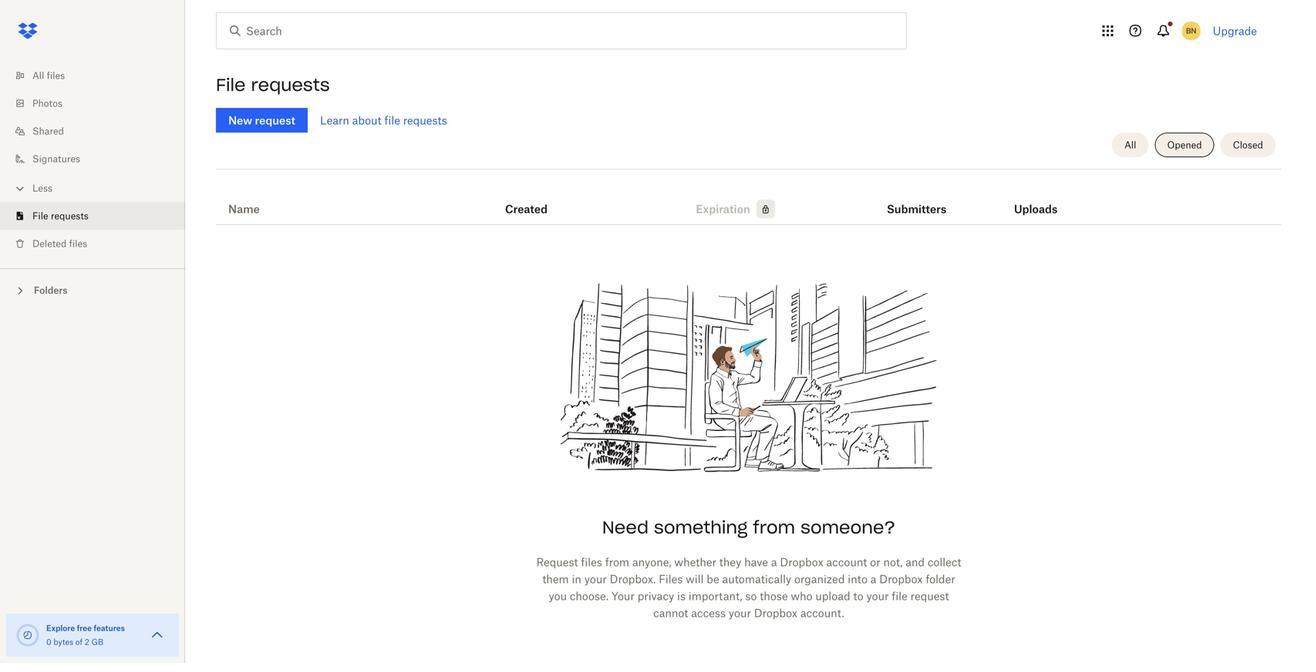 Task type: locate. For each thing, give the bounding box(es) containing it.
1 horizontal spatial a
[[871, 573, 877, 586]]

0 vertical spatial dropbox
[[780, 556, 824, 569]]

1 vertical spatial request
[[911, 590, 949, 603]]

0 horizontal spatial your
[[585, 573, 607, 586]]

file inside 'link'
[[32, 210, 48, 222]]

be
[[707, 573, 720, 586]]

1 vertical spatial files
[[69, 238, 87, 250]]

0 horizontal spatial all
[[32, 70, 44, 81]]

0 horizontal spatial column header
[[887, 181, 949, 218]]

file
[[385, 114, 400, 127], [892, 590, 908, 603]]

2 horizontal spatial files
[[581, 556, 602, 569]]

all for all
[[1125, 139, 1137, 151]]

request
[[255, 114, 295, 127], [911, 590, 949, 603]]

1 vertical spatial file
[[892, 590, 908, 603]]

not,
[[884, 556, 903, 569]]

1 horizontal spatial file requests
[[216, 74, 330, 96]]

requests up new request button
[[251, 74, 330, 96]]

0 horizontal spatial file
[[32, 210, 48, 222]]

they
[[720, 556, 742, 569]]

1 horizontal spatial requests
[[251, 74, 330, 96]]

request down folder
[[911, 590, 949, 603]]

1 vertical spatial file
[[32, 210, 48, 222]]

files right deleted in the left top of the page
[[69, 238, 87, 250]]

file down less
[[32, 210, 48, 222]]

in
[[572, 573, 582, 586]]

1 horizontal spatial from
[[753, 517, 795, 539]]

2 vertical spatial files
[[581, 556, 602, 569]]

1 horizontal spatial your
[[729, 607, 751, 620]]

deleted
[[32, 238, 67, 250]]

row containing name
[[216, 175, 1282, 225]]

0 horizontal spatial file requests
[[32, 210, 89, 222]]

you
[[549, 590, 567, 603]]

files for all
[[47, 70, 65, 81]]

need something from someone?
[[602, 517, 896, 539]]

quota usage element
[[15, 623, 40, 648]]

0 vertical spatial from
[[753, 517, 795, 539]]

about
[[352, 114, 382, 127]]

0 vertical spatial files
[[47, 70, 65, 81]]

a right into
[[871, 573, 877, 586]]

folders button
[[0, 279, 185, 301]]

your up choose.
[[585, 573, 607, 586]]

1 horizontal spatial file
[[216, 74, 246, 96]]

0 horizontal spatial files
[[47, 70, 65, 81]]

1 vertical spatial all
[[1125, 139, 1137, 151]]

2 horizontal spatial your
[[867, 590, 889, 603]]

1 horizontal spatial files
[[69, 238, 87, 250]]

0
[[46, 638, 51, 647]]

dropbox
[[780, 556, 824, 569], [880, 573, 923, 586], [754, 607, 798, 620]]

shared
[[32, 125, 64, 137]]

2 column header from the left
[[1014, 181, 1076, 218]]

your right to on the bottom right
[[867, 590, 889, 603]]

row
[[216, 175, 1282, 225]]

bn button
[[1179, 19, 1204, 43]]

your
[[585, 573, 607, 586], [867, 590, 889, 603], [729, 607, 751, 620]]

folder
[[926, 573, 956, 586]]

column header
[[887, 181, 949, 218], [1014, 181, 1076, 218]]

files up in
[[581, 556, 602, 569]]

your down so
[[729, 607, 751, 620]]

will
[[686, 573, 704, 586]]

requests right about
[[403, 114, 447, 127]]

dropbox down not,
[[880, 573, 923, 586]]

0 vertical spatial all
[[32, 70, 44, 81]]

all
[[32, 70, 44, 81], [1125, 139, 1137, 151]]

from inside "request files from anyone, whether they have a dropbox account or not, and collect them in your dropbox. files will be automatically organized into a dropbox folder you choose. your privacy is important, so those who upload to your file request cannot access your dropbox account."
[[605, 556, 630, 569]]

0 vertical spatial file requests
[[216, 74, 330, 96]]

explore
[[46, 624, 75, 633]]

learn about file requests
[[320, 114, 447, 127]]

file requests inside 'link'
[[32, 210, 89, 222]]

need
[[602, 517, 649, 539]]

dropbox up organized
[[780, 556, 824, 569]]

0 vertical spatial file
[[216, 74, 246, 96]]

file requests
[[216, 74, 330, 96], [32, 210, 89, 222]]

1 column header from the left
[[887, 181, 949, 218]]

0 vertical spatial request
[[255, 114, 295, 127]]

dropbox down the those
[[754, 607, 798, 620]]

files for deleted
[[69, 238, 87, 250]]

requests up the deleted files
[[51, 210, 89, 222]]

1 horizontal spatial file
[[892, 590, 908, 603]]

2 horizontal spatial requests
[[403, 114, 447, 127]]

from
[[753, 517, 795, 539], [605, 556, 630, 569]]

opened
[[1168, 139, 1202, 151]]

1 vertical spatial your
[[867, 590, 889, 603]]

2 vertical spatial requests
[[51, 210, 89, 222]]

1 vertical spatial from
[[605, 556, 630, 569]]

a right have at the bottom of the page
[[771, 556, 777, 569]]

from for someone?
[[753, 517, 795, 539]]

files
[[47, 70, 65, 81], [69, 238, 87, 250], [581, 556, 602, 569]]

a
[[771, 556, 777, 569], [871, 573, 877, 586]]

1 horizontal spatial column header
[[1014, 181, 1076, 218]]

1 vertical spatial file requests
[[32, 210, 89, 222]]

files up photos
[[47, 70, 65, 81]]

request right new
[[255, 114, 295, 127]]

free
[[77, 624, 92, 633]]

bytes
[[54, 638, 73, 647]]

into
[[848, 573, 868, 586]]

signatures link
[[12, 145, 185, 173]]

of
[[75, 638, 83, 647]]

who
[[791, 590, 813, 603]]

files for request
[[581, 556, 602, 569]]

file requests up new request button
[[216, 74, 330, 96]]

file requests up the deleted files
[[32, 210, 89, 222]]

0 horizontal spatial from
[[605, 556, 630, 569]]

file inside "request files from anyone, whether they have a dropbox account or not, and collect them in your dropbox. files will be automatically organized into a dropbox folder you choose. your privacy is important, so those who upload to your file request cannot access your dropbox account."
[[892, 590, 908, 603]]

all inside list
[[32, 70, 44, 81]]

Search in folder "Dropbox" text field
[[246, 22, 875, 39]]

is
[[677, 590, 686, 603]]

all left opened button
[[1125, 139, 1137, 151]]

all up photos
[[32, 70, 44, 81]]

file right about
[[385, 114, 400, 127]]

file down not,
[[892, 590, 908, 603]]

list
[[0, 52, 185, 268]]

all button
[[1113, 133, 1149, 157]]

all inside button
[[1125, 139, 1137, 151]]

0 vertical spatial your
[[585, 573, 607, 586]]

access
[[691, 607, 726, 620]]

file requests link
[[12, 202, 185, 230]]

file up new
[[216, 74, 246, 96]]

organized
[[795, 573, 845, 586]]

1 vertical spatial requests
[[403, 114, 447, 127]]

0 horizontal spatial requests
[[51, 210, 89, 222]]

1 horizontal spatial request
[[911, 590, 949, 603]]

your
[[612, 590, 635, 603]]

0 horizontal spatial request
[[255, 114, 295, 127]]

name
[[228, 203, 260, 216]]

from up "dropbox."
[[605, 556, 630, 569]]

requests
[[251, 74, 330, 96], [403, 114, 447, 127], [51, 210, 89, 222]]

deleted files
[[32, 238, 87, 250]]

less image
[[12, 181, 28, 196]]

1 horizontal spatial all
[[1125, 139, 1137, 151]]

opened button
[[1155, 133, 1215, 157]]

created
[[505, 203, 548, 216]]

all files
[[32, 70, 65, 81]]

those
[[760, 590, 788, 603]]

file
[[216, 74, 246, 96], [32, 210, 48, 222]]

from up have at the bottom of the page
[[753, 517, 795, 539]]

0 vertical spatial a
[[771, 556, 777, 569]]

0 horizontal spatial file
[[385, 114, 400, 127]]

new request button
[[216, 108, 308, 133]]

files inside "request files from anyone, whether they have a dropbox account or not, and collect them in your dropbox. files will be automatically organized into a dropbox folder you choose. your privacy is important, so those who upload to your file request cannot access your dropbox account."
[[581, 556, 602, 569]]



Task type: vqa. For each thing, say whether or not it's contained in the screenshot.
them
yes



Task type: describe. For each thing, give the bounding box(es) containing it.
0 vertical spatial requests
[[251, 74, 330, 96]]

learn about file requests link
[[320, 114, 447, 127]]

upgrade
[[1213, 24, 1258, 37]]

have
[[745, 556, 768, 569]]

closed
[[1233, 139, 1264, 151]]

something
[[654, 517, 748, 539]]

features
[[94, 624, 125, 633]]

less
[[32, 182, 52, 194]]

0 vertical spatial file
[[385, 114, 400, 127]]

list containing all files
[[0, 52, 185, 268]]

bn
[[1186, 26, 1197, 35]]

upgrade link
[[1213, 24, 1258, 37]]

privacy
[[638, 590, 674, 603]]

deleted files link
[[12, 230, 185, 258]]

folders
[[34, 285, 68, 296]]

2 vertical spatial dropbox
[[754, 607, 798, 620]]

signatures
[[32, 153, 80, 165]]

learn
[[320, 114, 349, 127]]

someone?
[[801, 517, 896, 539]]

file requests list item
[[0, 202, 185, 230]]

dropbox.
[[610, 573, 656, 586]]

from for anyone,
[[605, 556, 630, 569]]

closed button
[[1221, 133, 1276, 157]]

shared link
[[12, 117, 185, 145]]

photos link
[[12, 89, 185, 117]]

collect
[[928, 556, 962, 569]]

2
[[85, 638, 89, 647]]

choose.
[[570, 590, 609, 603]]

new
[[228, 114, 252, 127]]

them
[[543, 573, 569, 586]]

to
[[854, 590, 864, 603]]

1 vertical spatial dropbox
[[880, 573, 923, 586]]

or
[[870, 556, 881, 569]]

request files from anyone, whether they have a dropbox account or not, and collect them in your dropbox. files will be automatically organized into a dropbox folder you choose. your privacy is important, so those who upload to your file request cannot access your dropbox account.
[[537, 556, 962, 620]]

1 vertical spatial a
[[871, 573, 877, 586]]

created button
[[505, 200, 548, 218]]

requests inside 'link'
[[51, 210, 89, 222]]

files
[[659, 573, 683, 586]]

so
[[746, 590, 757, 603]]

and
[[906, 556, 925, 569]]

automatically
[[722, 573, 792, 586]]

important,
[[689, 590, 743, 603]]

gb
[[92, 638, 104, 647]]

pro trial element
[[751, 200, 775, 218]]

request inside "request files from anyone, whether they have a dropbox account or not, and collect them in your dropbox. files will be automatically organized into a dropbox folder you choose. your privacy is important, so those who upload to your file request cannot access your dropbox account."
[[911, 590, 949, 603]]

dropbox image
[[12, 15, 43, 46]]

request
[[537, 556, 578, 569]]

2 vertical spatial your
[[729, 607, 751, 620]]

0 horizontal spatial a
[[771, 556, 777, 569]]

all files link
[[12, 62, 185, 89]]

whether
[[675, 556, 717, 569]]

new request
[[228, 114, 295, 127]]

account
[[827, 556, 868, 569]]

explore free features 0 bytes of 2 gb
[[46, 624, 125, 647]]

upload
[[816, 590, 851, 603]]

photos
[[32, 98, 62, 109]]

all for all files
[[32, 70, 44, 81]]

account.
[[801, 607, 845, 620]]

cannot
[[654, 607, 689, 620]]

anyone,
[[633, 556, 672, 569]]

request inside button
[[255, 114, 295, 127]]



